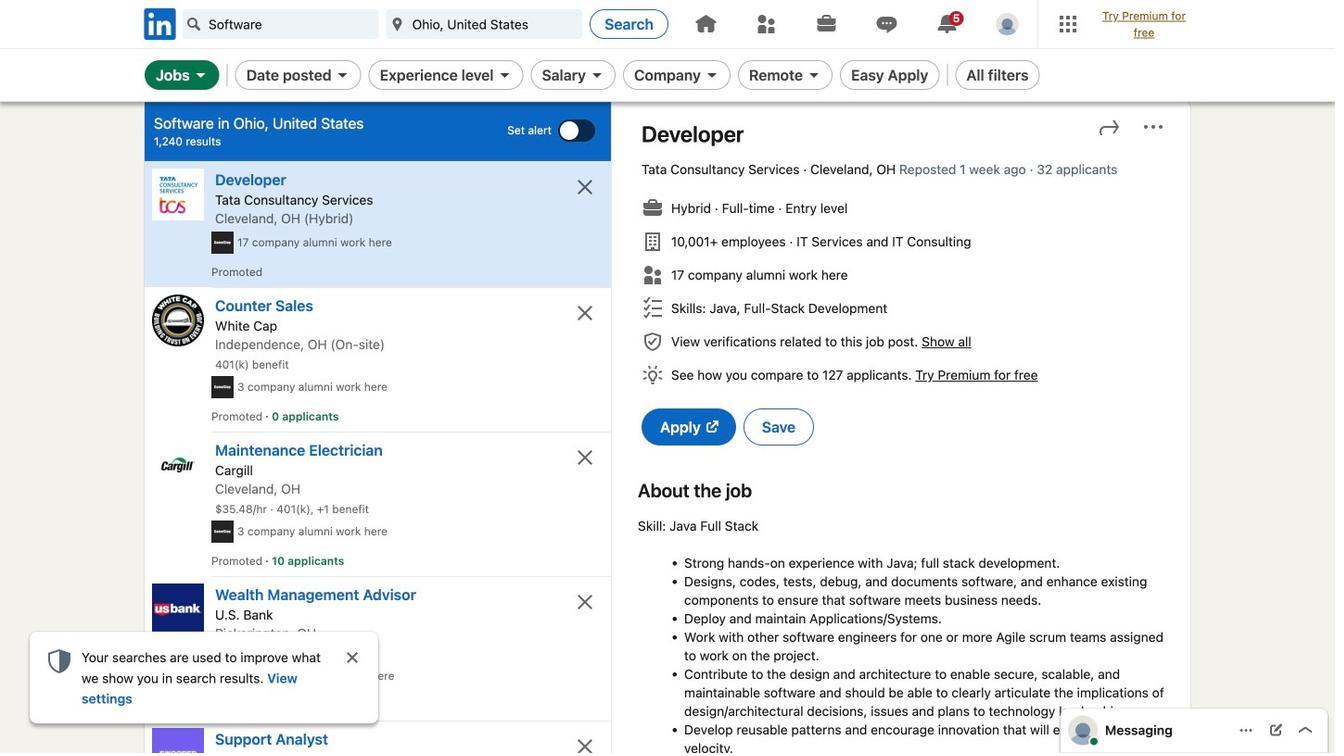 Task type: locate. For each thing, give the bounding box(es) containing it.
dismiss job image
[[574, 447, 596, 469], [574, 592, 596, 614]]

u.s. bank logo image
[[152, 584, 204, 636]]

Easy Apply filter. button
[[840, 60, 940, 90]]

2 dismiss job image from the top
[[574, 592, 596, 614]]

tata consultancy services logo image
[[152, 169, 204, 221]]

dismiss job image for white cap logo
[[574, 302, 596, 325]]

company filter. clicking this button displays all company filter options. image
[[705, 68, 720, 83]]

1 dismiss job image from the top
[[574, 447, 596, 469]]

dismiss job image
[[574, 176, 596, 198], [574, 302, 596, 325], [574, 736, 596, 754]]

dismiss "your searches are used to improve what we show you in search results." notification 1 of 1. image
[[345, 651, 360, 666]]

2 dismiss job image from the top
[[574, 302, 596, 325]]

1 vertical spatial dismiss job image
[[574, 592, 596, 614]]

custom image
[[186, 17, 201, 32]]

filter by: jobs image
[[193, 68, 208, 83]]

dismiss job image for u.s. bank logo
[[574, 592, 596, 614]]

1 vertical spatial dismiss job image
[[574, 302, 596, 325]]

3 dismiss job image from the top
[[574, 736, 596, 754]]

2 vertical spatial dismiss job image
[[574, 736, 596, 754]]

City, state, or zip code text field
[[386, 9, 582, 39]]

remote filter. clicking this button displays all remote filter options. image
[[807, 68, 822, 83]]

0 vertical spatial dismiss job image
[[574, 176, 596, 198]]

0 vertical spatial dismiss job image
[[574, 447, 596, 469]]

region
[[30, 633, 378, 724]]



Task type: describe. For each thing, give the bounding box(es) containing it.
white cap logo image
[[152, 295, 204, 347]]

cargill logo image
[[152, 440, 204, 491]]

rachel moore image
[[996, 13, 1019, 35]]

Search by title, skill, or company text field
[[183, 9, 379, 39]]

dismiss job image for swooped logo
[[574, 736, 596, 754]]

linkedin image
[[141, 5, 179, 43]]

swooped logo image
[[152, 729, 204, 754]]

date posted filter. clicking this button displays all date posted filter options. image
[[335, 68, 350, 83]]

experience level filter. clicking this button displays all experience level filter options. image
[[498, 68, 512, 83]]

1 dismiss job image from the top
[[574, 176, 596, 198]]

dismiss job image for cargill logo
[[574, 447, 596, 469]]

linkedin image
[[141, 5, 179, 43]]

share image
[[1098, 116, 1120, 138]]

salary filter. clicking this button displays all salary filter options. image
[[590, 68, 605, 83]]

rachel moore image
[[1068, 716, 1098, 746]]



Task type: vqa. For each thing, say whether or not it's contained in the screenshot.
the middle Omkar Savant image
no



